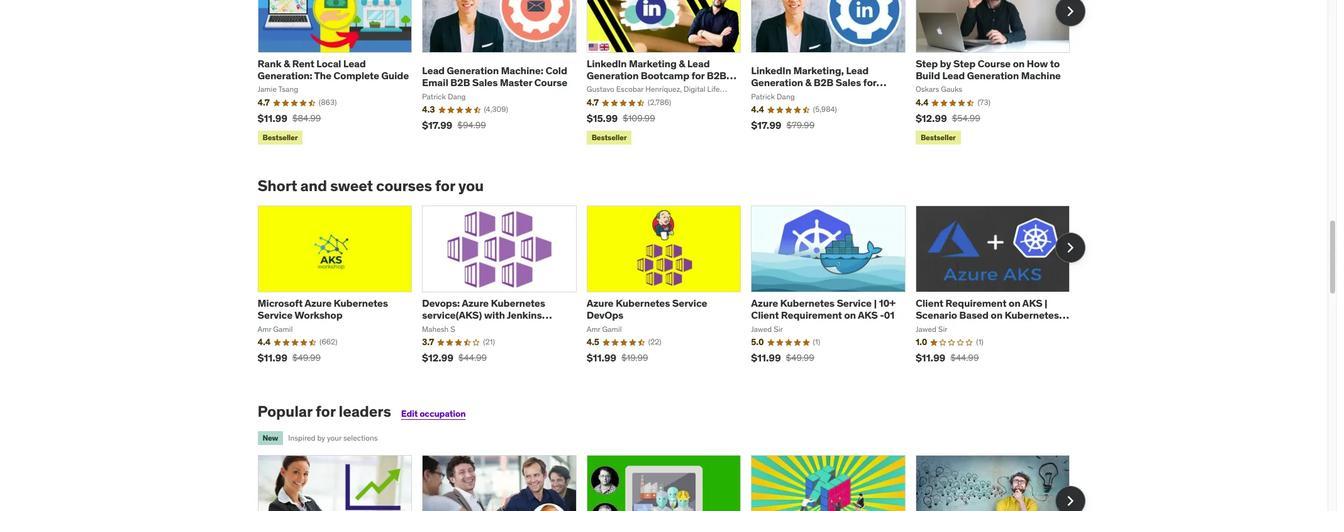 Task type: describe. For each thing, give the bounding box(es) containing it.
lead inside rank & rent local lead generation: the complete guide
[[343, 57, 366, 70]]

cold
[[546, 64, 567, 77]]

the
[[314, 69, 331, 82]]

2 next image from the top
[[1060, 491, 1080, 511]]

lead inside the linkedin marketing & lead generation bootcamp for b2b sales
[[687, 57, 710, 70]]

sales for marketing,
[[836, 76, 861, 89]]

and
[[300, 176, 327, 196]]

popular
[[258, 402, 312, 422]]

occupation
[[420, 408, 466, 420]]

to
[[1050, 57, 1060, 70]]

& inside rank & rent local lead generation: the complete guide
[[284, 57, 290, 70]]

generation inside linkedin marketing, lead generation & b2b sales for linkedin
[[751, 76, 803, 89]]

devops: azure kubernetes service(aks) with jenkins pipeline link
[[422, 297, 552, 334]]

by for your
[[317, 433, 325, 443]]

service(aks)
[[422, 309, 482, 322]]

rent
[[292, 57, 314, 70]]

b2b for linkedin
[[814, 76, 834, 89]]

azure inside microsoft azure kubernetes service workshop
[[305, 297, 332, 310]]

client inside the client requirement on aks | scenario based on kubernetes -02
[[916, 297, 944, 310]]

service for azure kubernetes service devops
[[672, 297, 707, 310]]

short
[[258, 176, 297, 196]]

guide
[[381, 69, 409, 82]]

for up the inspired by your selections
[[316, 402, 336, 422]]

inspired by your selections
[[288, 433, 378, 443]]

lead inside step by step course on how to build lead generation machine
[[942, 69, 965, 82]]

for left you
[[435, 176, 455, 196]]

microsoft azure kubernetes service workshop link
[[258, 297, 388, 322]]

service inside microsoft azure kubernetes service workshop
[[258, 309, 293, 322]]

requirement inside azure kubernetes service | 10+ client requirement on aks -01
[[781, 309, 842, 322]]

email
[[422, 76, 448, 89]]

sales inside the linkedin marketing & lead generation bootcamp for b2b sales
[[587, 81, 612, 94]]

next image
[[1060, 238, 1080, 258]]

- for 01
[[880, 309, 884, 322]]

| inside the client requirement on aks | scenario based on kubernetes -02
[[1045, 297, 1048, 310]]

client requirement on aks | scenario based on kubernetes -02
[[916, 297, 1059, 334]]

azure kubernetes service devops link
[[587, 297, 707, 322]]

azure inside azure kubernetes service | 10+ client requirement on aks -01
[[751, 297, 778, 310]]

b2b inside the linkedin marketing & lead generation bootcamp for b2b sales
[[707, 69, 727, 82]]

devops:
[[422, 297, 460, 310]]

kubernetes inside "azure kubernetes service devops"
[[616, 297, 670, 310]]

linkedin for linkedin marketing, lead generation & b2b sales for linkedin
[[751, 64, 791, 77]]

| inside azure kubernetes service | 10+ client requirement on aks -01
[[874, 297, 877, 310]]

on inside step by step course on how to build lead generation machine
[[1013, 57, 1025, 70]]

you
[[458, 176, 484, 196]]

course inside lead generation machine: cold email b2b sales master course
[[534, 76, 567, 89]]

linkedin marketing & lead generation bootcamp for b2b sales link
[[587, 57, 737, 94]]

linkedin marketing, lead generation & b2b sales for linkedin link
[[751, 64, 887, 101]]

course inside step by step course on how to build lead generation machine
[[978, 57, 1011, 70]]

courses
[[376, 176, 432, 196]]

step by step course on how to build lead generation machine link
[[916, 57, 1061, 82]]

3 carousel element from the top
[[258, 456, 1085, 511]]

generation inside the linkedin marketing & lead generation bootcamp for b2b sales
[[587, 69, 639, 82]]

- for 02
[[916, 321, 920, 334]]

machine:
[[501, 64, 544, 77]]

generation inside lead generation machine: cold email b2b sales master course
[[447, 64, 499, 77]]

generation:
[[258, 69, 312, 82]]



Task type: vqa. For each thing, say whether or not it's contained in the screenshot.
2nd Azure from the left
yes



Task type: locate. For each thing, give the bounding box(es) containing it.
linkedin for linkedin marketing & lead generation bootcamp for b2b sales
[[587, 57, 627, 70]]

lead
[[343, 57, 366, 70], [687, 57, 710, 70], [422, 64, 445, 77], [846, 64, 869, 77], [942, 69, 965, 82]]

1 next image from the top
[[1060, 1, 1080, 21]]

- inside the client requirement on aks | scenario based on kubernetes -02
[[916, 321, 920, 334]]

linkedin inside the linkedin marketing & lead generation bootcamp for b2b sales
[[587, 57, 627, 70]]

1 horizontal spatial sales
[[587, 81, 612, 94]]

0 horizontal spatial b2b
[[450, 76, 470, 89]]

2 step from the left
[[953, 57, 976, 70]]

b2b inside linkedin marketing, lead generation & b2b sales for linkedin
[[814, 76, 834, 89]]

by for step
[[940, 57, 951, 70]]

&
[[284, 57, 290, 70], [679, 57, 685, 70], [805, 76, 812, 89]]

01
[[884, 309, 895, 322]]

1 horizontal spatial aks
[[1023, 297, 1043, 310]]

linkedin
[[587, 57, 627, 70], [751, 64, 791, 77], [751, 88, 791, 101]]

1 step from the left
[[916, 57, 938, 70]]

aks inside azure kubernetes service | 10+ client requirement on aks -01
[[858, 309, 878, 322]]

1 | from the left
[[874, 297, 877, 310]]

for inside the linkedin marketing & lead generation bootcamp for b2b sales
[[692, 69, 705, 82]]

rank & rent local lead generation: the complete guide link
[[258, 57, 409, 82]]

master
[[500, 76, 532, 89]]

azure kubernetes service | 10+ client requirement on aks -01 link
[[751, 297, 896, 322]]

lead right the build
[[942, 69, 965, 82]]

2 horizontal spatial sales
[[836, 76, 861, 89]]

azure inside "azure kubernetes service devops"
[[587, 297, 614, 310]]

1 horizontal spatial by
[[940, 57, 951, 70]]

10+
[[879, 297, 896, 310]]

1 vertical spatial next image
[[1060, 491, 1080, 511]]

kubernetes inside microsoft azure kubernetes service workshop
[[334, 297, 388, 310]]

by inside step by step course on how to build lead generation machine
[[940, 57, 951, 70]]

lead generation machine: cold email b2b sales master course
[[422, 64, 567, 89]]

2 | from the left
[[1045, 297, 1048, 310]]

b2b for course
[[450, 76, 470, 89]]

0 vertical spatial by
[[940, 57, 951, 70]]

0 horizontal spatial by
[[317, 433, 325, 443]]

client requirement on aks | scenario based on kubernetes -02 link
[[916, 297, 1069, 334]]

lead right guide
[[422, 64, 445, 77]]

sales inside linkedin marketing, lead generation & b2b sales for linkedin
[[836, 76, 861, 89]]

on inside azure kubernetes service | 10+ client requirement on aks -01
[[844, 309, 856, 322]]

for right bootcamp
[[692, 69, 705, 82]]

azure kubernetes service devops
[[587, 297, 707, 322]]

1 vertical spatial course
[[534, 76, 567, 89]]

aks
[[1023, 297, 1043, 310], [858, 309, 878, 322]]

client
[[916, 297, 944, 310], [751, 309, 779, 322]]

course
[[978, 57, 1011, 70], [534, 76, 567, 89]]

2 carousel element from the top
[[258, 206, 1085, 373]]

1 horizontal spatial service
[[672, 297, 707, 310]]

0 horizontal spatial &
[[284, 57, 290, 70]]

carousel element containing microsoft azure kubernetes service workshop
[[258, 206, 1085, 373]]

1 azure from the left
[[305, 297, 332, 310]]

aks inside the client requirement on aks | scenario based on kubernetes -02
[[1023, 297, 1043, 310]]

0 vertical spatial carousel element
[[258, 0, 1085, 147]]

by
[[940, 57, 951, 70], [317, 433, 325, 443]]

linkedin marketing, lead generation & b2b sales for linkedin
[[751, 64, 877, 101]]

-
[[880, 309, 884, 322], [916, 321, 920, 334]]

jenkins
[[507, 309, 542, 322]]

step
[[916, 57, 938, 70], [953, 57, 976, 70]]

1 horizontal spatial requirement
[[946, 297, 1007, 310]]

0 vertical spatial course
[[978, 57, 1011, 70]]

edit occupation button
[[401, 408, 466, 420]]

azure
[[305, 297, 332, 310], [462, 297, 489, 310], [587, 297, 614, 310], [751, 297, 778, 310]]

devops
[[587, 309, 624, 322]]

azure inside devops: azure kubernetes service(aks) with jenkins pipeline
[[462, 297, 489, 310]]

leaders
[[339, 402, 391, 422]]

next image
[[1060, 1, 1080, 21], [1060, 491, 1080, 511]]

0 horizontal spatial client
[[751, 309, 779, 322]]

1 horizontal spatial course
[[978, 57, 1011, 70]]

1 vertical spatial carousel element
[[258, 206, 1085, 373]]

service inside azure kubernetes service | 10+ client requirement on aks -01
[[837, 297, 872, 310]]

aks right based
[[1023, 297, 1043, 310]]

& inside linkedin marketing, lead generation & b2b sales for linkedin
[[805, 76, 812, 89]]

lead right marketing
[[687, 57, 710, 70]]

0 horizontal spatial course
[[534, 76, 567, 89]]

1 horizontal spatial |
[[1045, 297, 1048, 310]]

new
[[263, 433, 278, 443]]

sales
[[472, 76, 498, 89], [836, 76, 861, 89], [587, 81, 612, 94]]

lead inside lead generation machine: cold email b2b sales master course
[[422, 64, 445, 77]]

generation inside step by step course on how to build lead generation machine
[[967, 69, 1019, 82]]

requirement inside the client requirement on aks | scenario based on kubernetes -02
[[946, 297, 1007, 310]]

lead right local
[[343, 57, 366, 70]]

course right "master"
[[534, 76, 567, 89]]

b2b
[[707, 69, 727, 82], [450, 76, 470, 89], [814, 76, 834, 89]]

|
[[874, 297, 877, 310], [1045, 297, 1048, 310]]

lead inside linkedin marketing, lead generation & b2b sales for linkedin
[[846, 64, 869, 77]]

1 horizontal spatial step
[[953, 57, 976, 70]]

2 vertical spatial carousel element
[[258, 456, 1085, 511]]

- right 01
[[916, 321, 920, 334]]

0 horizontal spatial service
[[258, 309, 293, 322]]

microsoft azure kubernetes service workshop
[[258, 297, 388, 322]]

step by step course on how to build lead generation machine
[[916, 57, 1061, 82]]

for
[[692, 69, 705, 82], [863, 76, 877, 89], [435, 176, 455, 196], [316, 402, 336, 422]]

02
[[920, 321, 932, 334]]

based
[[959, 309, 989, 322]]

build
[[916, 69, 940, 82]]

0 horizontal spatial requirement
[[781, 309, 842, 322]]

local
[[316, 57, 341, 70]]

sweet
[[330, 176, 373, 196]]

pipeline
[[422, 321, 460, 334]]

requirement
[[946, 297, 1007, 310], [781, 309, 842, 322]]

course left the how
[[978, 57, 1011, 70]]

1 carousel element from the top
[[258, 0, 1085, 147]]

0 horizontal spatial -
[[880, 309, 884, 322]]

generation
[[447, 64, 499, 77], [587, 69, 639, 82], [967, 69, 1019, 82], [751, 76, 803, 89]]

client inside azure kubernetes service | 10+ client requirement on aks -01
[[751, 309, 779, 322]]

with
[[484, 309, 505, 322]]

0 horizontal spatial aks
[[858, 309, 878, 322]]

b2b inside lead generation machine: cold email b2b sales master course
[[450, 76, 470, 89]]

rank
[[258, 57, 282, 70]]

1 vertical spatial by
[[317, 433, 325, 443]]

for inside linkedin marketing, lead generation & b2b sales for linkedin
[[863, 76, 877, 89]]

service inside "azure kubernetes service devops"
[[672, 297, 707, 310]]

1 horizontal spatial b2b
[[707, 69, 727, 82]]

carousel element containing rank & rent local lead generation: the complete guide
[[258, 0, 1085, 147]]

2 azure from the left
[[462, 297, 489, 310]]

microsoft
[[258, 297, 303, 310]]

sales inside lead generation machine: cold email b2b sales master course
[[472, 76, 498, 89]]

your
[[327, 433, 342, 443]]

- inside azure kubernetes service | 10+ client requirement on aks -01
[[880, 309, 884, 322]]

2 horizontal spatial service
[[837, 297, 872, 310]]

how
[[1027, 57, 1048, 70]]

0 horizontal spatial sales
[[472, 76, 498, 89]]

2 horizontal spatial b2b
[[814, 76, 834, 89]]

4 azure from the left
[[751, 297, 778, 310]]

kubernetes inside devops: azure kubernetes service(aks) with jenkins pipeline
[[491, 297, 545, 310]]

aks left 01
[[858, 309, 878, 322]]

2 horizontal spatial &
[[805, 76, 812, 89]]

for right "marketing,"
[[863, 76, 877, 89]]

inspired
[[288, 433, 316, 443]]

& inside the linkedin marketing & lead generation bootcamp for b2b sales
[[679, 57, 685, 70]]

3 azure from the left
[[587, 297, 614, 310]]

lead right "marketing,"
[[846, 64, 869, 77]]

kubernetes
[[334, 297, 388, 310], [491, 297, 545, 310], [616, 297, 670, 310], [780, 297, 835, 310], [1005, 309, 1059, 322]]

rank & rent local lead generation: the complete guide
[[258, 57, 409, 82]]

popular for leaders
[[258, 402, 391, 422]]

workshop
[[295, 309, 343, 322]]

edit occupation
[[401, 408, 466, 420]]

1 horizontal spatial -
[[916, 321, 920, 334]]

1 horizontal spatial client
[[916, 297, 944, 310]]

0 horizontal spatial |
[[874, 297, 877, 310]]

marketing,
[[794, 64, 844, 77]]

on
[[1013, 57, 1025, 70], [1009, 297, 1021, 310], [844, 309, 856, 322], [991, 309, 1003, 322]]

short and sweet courses for you
[[258, 176, 484, 196]]

machine
[[1021, 69, 1061, 82]]

carousel element
[[258, 0, 1085, 147], [258, 206, 1085, 373], [258, 456, 1085, 511]]

0 vertical spatial next image
[[1060, 1, 1080, 21]]

scenario
[[916, 309, 957, 322]]

complete
[[334, 69, 379, 82]]

devops: azure kubernetes service(aks) with jenkins pipeline
[[422, 297, 545, 334]]

sales for generation
[[472, 76, 498, 89]]

linkedin marketing & lead generation bootcamp for b2b sales
[[587, 57, 727, 94]]

bootcamp
[[641, 69, 689, 82]]

1 horizontal spatial &
[[679, 57, 685, 70]]

0 horizontal spatial step
[[916, 57, 938, 70]]

marketing
[[629, 57, 677, 70]]

azure kubernetes service | 10+ client requirement on aks -01
[[751, 297, 896, 322]]

service for azure kubernetes service | 10+ client requirement on aks -01
[[837, 297, 872, 310]]

edit
[[401, 408, 418, 420]]

- left 02
[[880, 309, 884, 322]]

kubernetes inside azure kubernetes service | 10+ client requirement on aks -01
[[780, 297, 835, 310]]

selections
[[343, 433, 378, 443]]

lead generation machine: cold email b2b sales master course link
[[422, 64, 567, 89]]

kubernetes inside the client requirement on aks | scenario based on kubernetes -02
[[1005, 309, 1059, 322]]

service
[[672, 297, 707, 310], [837, 297, 872, 310], [258, 309, 293, 322]]



